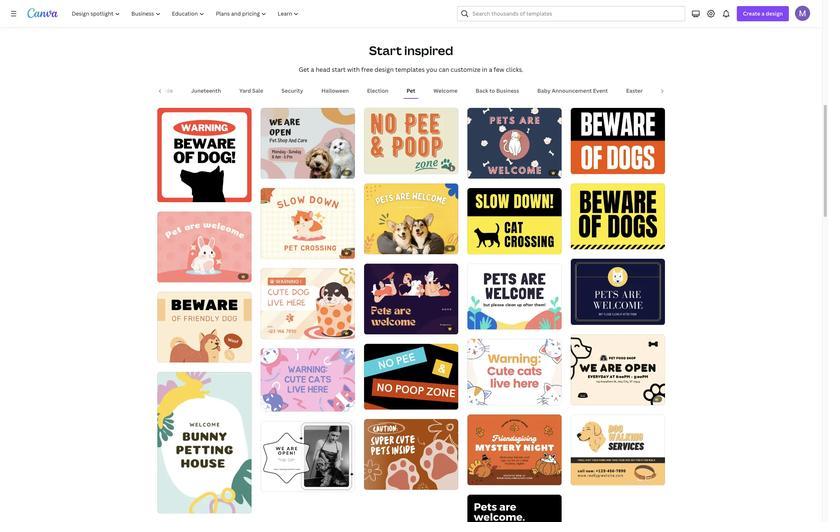 Task type: locate. For each thing, give the bounding box(es) containing it.
cream black modern pet food shop yard sign image
[[571, 335, 666, 405]]

start
[[332, 65, 346, 74]]

back to business
[[476, 87, 520, 94]]

a inside dropdown button
[[762, 10, 765, 17]]

0 vertical spatial design
[[767, 10, 784, 17]]

security
[[282, 87, 303, 94]]

1 horizontal spatial design
[[767, 10, 784, 17]]

security button
[[279, 84, 307, 98]]

start inspired
[[369, 42, 454, 59]]

a right create
[[762, 10, 765, 17]]

black and orange beware of dogs pet yard sign image
[[571, 108, 666, 174]]

colorful cute pastel petting house pets yard sign image
[[157, 372, 252, 514]]

orange modern cute seasonal promotions friendsgiving yard sign image
[[468, 415, 562, 486]]

2 horizontal spatial a
[[762, 10, 765, 17]]

beige black cute dog walking services printable yard signs image
[[571, 415, 666, 486]]

orange colorful cute warning cute dog pet print yard sign image
[[261, 269, 355, 339]]

inspired
[[405, 42, 454, 59]]

start
[[369, 42, 402, 59]]

a for design
[[762, 10, 765, 17]]

announcement
[[552, 87, 592, 94]]

can
[[439, 65, 450, 74]]

customize
[[451, 65, 481, 74]]

quote
[[662, 87, 678, 94]]

design
[[767, 10, 784, 17], [375, 65, 394, 74]]

create a design button
[[738, 6, 790, 21]]

quote button
[[658, 84, 681, 98]]

clicks.
[[506, 65, 524, 74]]

colorful cute "slow down. - pet crossing" image
[[261, 188, 355, 259]]

design right create
[[767, 10, 784, 17]]

halloween button
[[319, 84, 352, 98]]

dark blue grey friendly illustrative pets yard sign image
[[468, 108, 562, 179]]

juneteenth
[[191, 87, 221, 94]]

None search field
[[458, 6, 686, 21]]

sale
[[252, 87, 263, 94]]

baby
[[538, 87, 551, 94]]

pride button
[[156, 84, 176, 98]]

yard
[[240, 87, 251, 94]]

baby announcement event button
[[535, 84, 611, 98]]

yard sale button
[[236, 84, 267, 98]]

few
[[494, 65, 505, 74]]

welcome
[[434, 87, 458, 94]]

yellow and white abstract pet are welcome yard sign image
[[364, 184, 459, 254]]

pet button
[[404, 84, 419, 98]]

election
[[367, 87, 389, 94]]

0 horizontal spatial a
[[311, 65, 314, 74]]

create
[[744, 10, 761, 17]]

yellow and black beware of dogs yard sign image
[[571, 183, 666, 250]]

a right in
[[489, 65, 493, 74]]

a
[[762, 10, 765, 17], [311, 65, 314, 74], [489, 65, 493, 74]]

juneteenth button
[[188, 84, 224, 98]]

colorful cute "pet are welcome" - pet yard signs image
[[157, 212, 252, 283]]

yellow red cream and white warning cute cats live here pets yard sign image
[[468, 339, 562, 406]]

a right get
[[311, 65, 314, 74]]

welcome button
[[431, 84, 461, 98]]

maria williams image
[[796, 6, 811, 21]]

in
[[482, 65, 488, 74]]

red white warning beware of dog yard sign image
[[157, 108, 252, 202]]

0 horizontal spatial design
[[375, 65, 394, 74]]

with
[[347, 65, 360, 74]]

yard sale
[[240, 87, 263, 94]]

design right free
[[375, 65, 394, 74]]

1 horizontal spatial a
[[489, 65, 493, 74]]

back to business button
[[473, 84, 523, 98]]



Task type: vqa. For each thing, say whether or not it's contained in the screenshot.
$29.99 for the first 5 people $14.99/person for person 6 - 10
no



Task type: describe. For each thing, give the bounding box(es) containing it.
get a head start with free design templates you can customize in a few clicks.
[[299, 65, 524, 74]]

navy yellow illustrated pet yard sign image
[[364, 264, 459, 335]]

a for head
[[311, 65, 314, 74]]

Search search field
[[473, 6, 681, 21]]

election button
[[364, 84, 392, 98]]

pet
[[407, 87, 416, 94]]

easter button
[[624, 84, 646, 98]]

get
[[299, 65, 310, 74]]

you
[[427, 65, 438, 74]]

easter
[[627, 87, 643, 94]]

to
[[490, 87, 495, 94]]

orange beige and green no pee and poop zone pets yard sign image
[[364, 108, 459, 174]]

business
[[497, 87, 520, 94]]

pastel pink and white pet paw illustrated yard sign image
[[364, 420, 459, 490]]

create a design
[[744, 10, 784, 17]]

colorful cute pet shop yard sign image
[[261, 108, 355, 179]]

event
[[594, 87, 608, 94]]

black and green pets are welcome pet yard sign image
[[468, 495, 562, 523]]

top level navigation element
[[67, 6, 306, 21]]

$
[[451, 166, 453, 171]]

pink and blue cute pastel pets yard sign image
[[261, 349, 355, 412]]

yellow and black slow down cat crossing yard sign image
[[468, 188, 562, 255]]

back
[[476, 87, 489, 94]]

free
[[362, 65, 373, 74]]

dark blue and gold dog pets yard sign image
[[571, 259, 666, 325]]

peach and cream illustrated beware yard sign image
[[157, 292, 252, 363]]

halloween
[[322, 87, 349, 94]]

baby announcement event
[[538, 87, 608, 94]]

blue orange yellow and black no pee and no poop zone pets yard sign image
[[364, 344, 459, 410]]

design inside dropdown button
[[767, 10, 784, 17]]

templates
[[396, 65, 425, 74]]

head
[[316, 65, 331, 74]]

pride
[[159, 87, 173, 94]]

black white minimal  pet groomer open yard sign image
[[261, 421, 355, 492]]

1 vertical spatial design
[[375, 65, 394, 74]]

colorful pets are welcome yard sign image
[[468, 264, 562, 330]]



